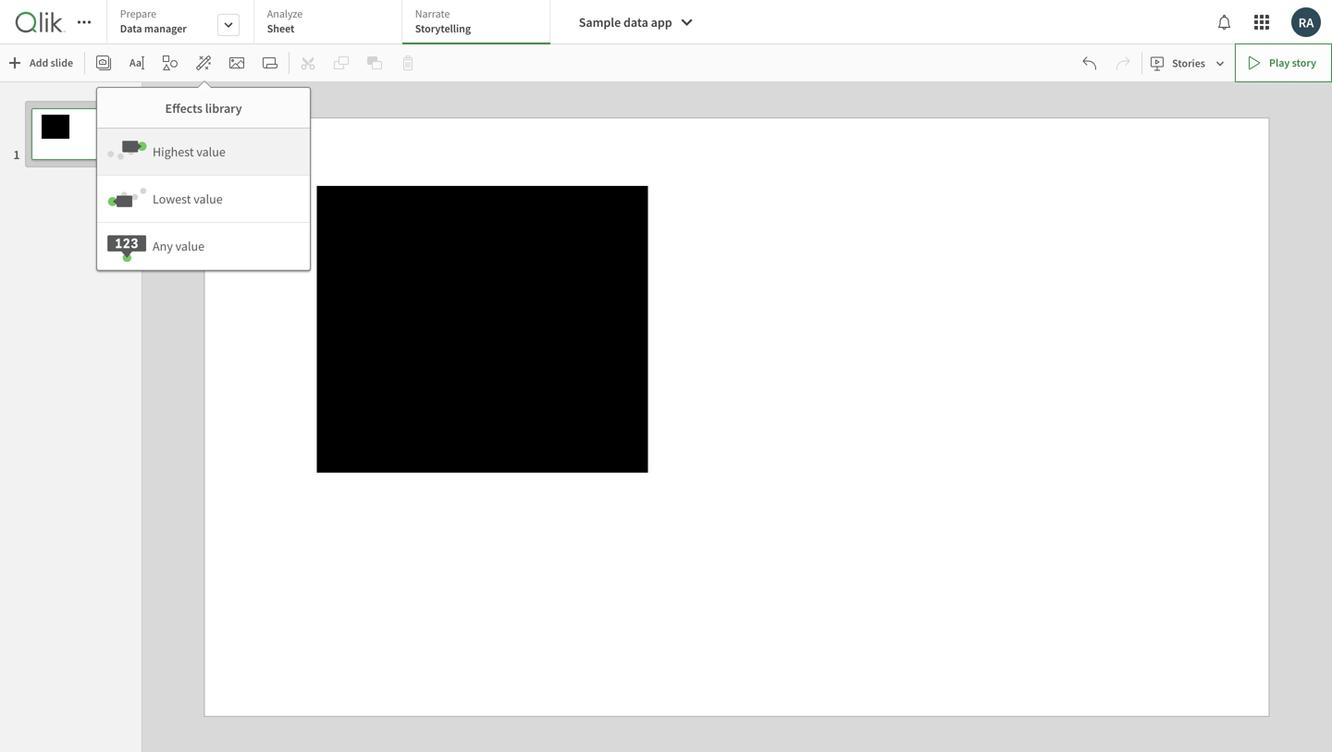 Task type: describe. For each thing, give the bounding box(es) containing it.
data
[[120, 21, 142, 36]]

add slide
[[30, 56, 73, 70]]

sample data app button
[[564, 7, 706, 37]]

highest value
[[153, 143, 226, 160]]

sheet
[[267, 21, 295, 36]]

1 vertical spatial story
[[195, 87, 223, 104]]

play story
[[1269, 56, 1317, 70]]

sample data app
[[579, 14, 672, 31]]

my
[[150, 87, 166, 104]]

sheet library image
[[263, 56, 278, 70]]

shapes library image
[[163, 56, 178, 70]]

stories
[[1172, 56, 1206, 70]]

lowest value
[[153, 191, 223, 207]]

play story button
[[1235, 43, 1332, 82]]

effects
[[165, 100, 203, 117]]

new
[[169, 87, 192, 104]]

library
[[205, 100, 242, 117]]

highest
[[153, 143, 194, 160]]

ra
[[1299, 14, 1314, 31]]

value for highest value
[[196, 143, 226, 160]]

any value
[[153, 238, 205, 254]]

slide
[[51, 56, 73, 70]]

data
[[624, 14, 648, 31]]

manager
[[144, 21, 187, 36]]

analyze sheet
[[267, 6, 303, 36]]

effects library
[[165, 100, 242, 117]]

narrate
[[415, 6, 450, 21]]

value for any value
[[175, 238, 205, 254]]

effects library image
[[196, 56, 211, 70]]

lowest
[[153, 191, 191, 207]]



Task type: vqa. For each thing, say whether or not it's contained in the screenshot.
value to the bottom
yes



Task type: locate. For each thing, give the bounding box(es) containing it.
value right lowest
[[194, 191, 223, 207]]

story inside button
[[1292, 56, 1317, 70]]

text objects image
[[130, 56, 144, 70]]

1 vertical spatial value
[[194, 191, 223, 207]]

value
[[196, 143, 226, 160], [194, 191, 223, 207], [175, 238, 205, 254]]

analyze
[[267, 6, 303, 21]]

my new story
[[150, 87, 223, 104]]

0 vertical spatial story
[[1292, 56, 1317, 70]]

add
[[30, 56, 48, 70]]

prepare data manager
[[120, 6, 187, 36]]

ra button
[[1292, 7, 1321, 37]]

storytelling
[[415, 21, 471, 36]]

stories button
[[1146, 49, 1231, 78]]

0 horizontal spatial story
[[195, 87, 223, 104]]

2 vertical spatial value
[[175, 238, 205, 254]]

narrate storytelling
[[415, 6, 471, 36]]

any
[[153, 238, 173, 254]]

ra application
[[0, 0, 1332, 752]]

story right the play
[[1292, 56, 1317, 70]]

0 vertical spatial value
[[196, 143, 226, 160]]

undo image
[[1083, 56, 1097, 71]]

1 horizontal spatial story
[[1292, 56, 1317, 70]]

sample
[[579, 14, 621, 31]]

add slide button
[[4, 48, 81, 78]]

value right highest
[[196, 143, 226, 160]]

value for lowest value
[[194, 191, 223, 207]]

snapshot library image
[[96, 56, 111, 70]]

story right new
[[195, 87, 223, 104]]

prepare
[[120, 6, 156, 21]]

tab list inside ra application
[[106, 0, 557, 46]]

story
[[1292, 56, 1317, 70], [195, 87, 223, 104]]

app
[[651, 14, 672, 31]]

tab list containing prepare
[[106, 0, 557, 46]]

media objects image
[[230, 56, 244, 70]]

play
[[1269, 56, 1290, 70]]

value right the any at the top of the page
[[175, 238, 205, 254]]

tab list
[[106, 0, 557, 46]]



